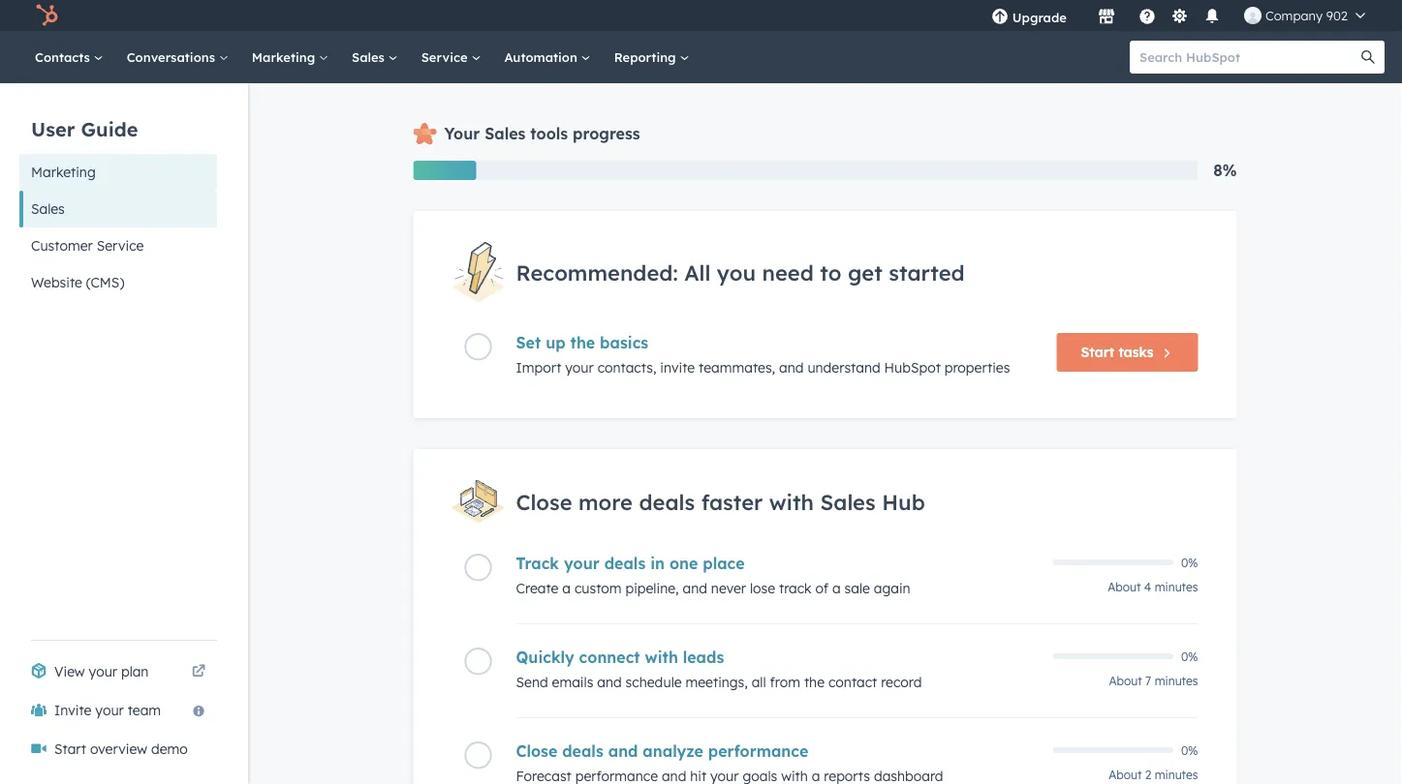 Task type: locate. For each thing, give the bounding box(es) containing it.
understand
[[808, 360, 880, 377]]

1 vertical spatial deals
[[604, 554, 646, 574]]

1 vertical spatial 0%
[[1181, 650, 1198, 664]]

set
[[516, 334, 541, 353]]

0 vertical spatial start
[[1081, 344, 1115, 361]]

the right from
[[804, 674, 825, 691]]

service down sales button
[[97, 237, 144, 254]]

0 horizontal spatial service
[[97, 237, 144, 254]]

2 0% from the top
[[1181, 650, 1198, 664]]

never
[[711, 580, 746, 597]]

902
[[1326, 7, 1348, 23]]

view your plan link
[[19, 653, 217, 692]]

0 horizontal spatial the
[[570, 334, 595, 353]]

about left 4
[[1108, 580, 1141, 595]]

service
[[421, 49, 471, 65], [97, 237, 144, 254]]

minutes right 7 on the bottom of page
[[1155, 674, 1198, 689]]

your down the up
[[565, 360, 594, 377]]

your inside button
[[95, 703, 124, 719]]

0% up about 7 minutes
[[1181, 650, 1198, 664]]

0% up "about 2 minutes"
[[1181, 744, 1198, 758]]

link opens in a new window image
[[192, 666, 205, 679]]

about left 7 on the bottom of page
[[1109, 674, 1142, 689]]

start left tasks
[[1081, 344, 1115, 361]]

and left analyze
[[608, 742, 638, 762]]

and
[[779, 360, 804, 377], [683, 580, 707, 597], [597, 674, 622, 691], [608, 742, 638, 762]]

minutes right 4
[[1155, 580, 1198, 595]]

0 horizontal spatial with
[[645, 648, 678, 668]]

1 horizontal spatial marketing
[[252, 49, 319, 65]]

deals down emails
[[562, 742, 603, 762]]

help button
[[1131, 0, 1164, 31]]

contact
[[828, 674, 877, 691]]

start down the invite
[[54, 741, 86, 758]]

sales inside button
[[31, 201, 65, 218]]

deals right more
[[639, 489, 695, 515]]

2 vertical spatial 0%
[[1181, 744, 1198, 758]]

view your plan
[[54, 664, 149, 681]]

minutes right 2
[[1155, 768, 1198, 783]]

and inside track your deals in one place create a custom pipeline, and never lose track of a sale again
[[683, 580, 707, 597]]

deals inside track your deals in one place create a custom pipeline, and never lose track of a sale again
[[604, 554, 646, 574]]

mateo roberts image
[[1244, 7, 1262, 24]]

hubspot link
[[23, 4, 73, 27]]

start inside button
[[1081, 344, 1115, 361]]

start
[[1081, 344, 1115, 361], [54, 741, 86, 758]]

1 vertical spatial close
[[516, 742, 557, 762]]

about
[[1108, 580, 1141, 595], [1109, 674, 1142, 689], [1109, 768, 1142, 783]]

your for deals
[[564, 554, 600, 574]]

connect
[[579, 648, 640, 668]]

and down connect
[[597, 674, 622, 691]]

close down send at the bottom left of page
[[516, 742, 557, 762]]

1 vertical spatial the
[[804, 674, 825, 691]]

the inside quickly connect with leads send emails and schedule meetings, all from the contact record
[[804, 674, 825, 691]]

settings link
[[1168, 5, 1192, 26]]

with up schedule
[[645, 648, 678, 668]]

0 vertical spatial deals
[[639, 489, 695, 515]]

1 vertical spatial with
[[645, 648, 678, 668]]

notifications button
[[1196, 0, 1229, 31]]

your left 'plan'
[[89, 664, 117, 681]]

0%
[[1181, 556, 1198, 570], [1181, 650, 1198, 664], [1181, 744, 1198, 758]]

0 horizontal spatial a
[[562, 580, 571, 597]]

8%
[[1213, 161, 1237, 180]]

1 vertical spatial about
[[1109, 674, 1142, 689]]

contacts link
[[23, 31, 115, 83]]

marketplaces image
[[1098, 9, 1115, 26]]

get
[[848, 259, 883, 286]]

pipeline,
[[625, 580, 679, 597]]

(cms)
[[86, 274, 124, 291]]

1 horizontal spatial the
[[804, 674, 825, 691]]

with
[[769, 489, 814, 515], [645, 648, 678, 668]]

about left 2
[[1109, 768, 1142, 783]]

marketing down user
[[31, 164, 96, 181]]

2 minutes from the top
[[1155, 674, 1198, 689]]

1 vertical spatial minutes
[[1155, 674, 1198, 689]]

customer
[[31, 237, 93, 254]]

the right the up
[[570, 334, 595, 353]]

your inside track your deals in one place create a custom pipeline, and never lose track of a sale again
[[564, 554, 600, 574]]

1 horizontal spatial a
[[832, 580, 841, 597]]

1 close from the top
[[516, 489, 572, 515]]

1 horizontal spatial with
[[769, 489, 814, 515]]

your
[[444, 124, 480, 143]]

sales up customer
[[31, 201, 65, 218]]

invite
[[660, 360, 695, 377]]

your left 'team'
[[95, 703, 124, 719]]

customer service
[[31, 237, 144, 254]]

menu
[[978, 0, 1379, 31]]

2 vertical spatial minutes
[[1155, 768, 1198, 783]]

0 vertical spatial the
[[570, 334, 595, 353]]

menu containing company 902
[[978, 0, 1379, 31]]

a right "create"
[[562, 580, 571, 597]]

the
[[570, 334, 595, 353], [804, 674, 825, 691]]

deals left in
[[604, 554, 646, 574]]

2 vertical spatial about
[[1109, 768, 1142, 783]]

1 vertical spatial service
[[97, 237, 144, 254]]

0 horizontal spatial start
[[54, 741, 86, 758]]

with right faster
[[769, 489, 814, 515]]

track
[[779, 580, 812, 597]]

about for leads
[[1109, 674, 1142, 689]]

service right sales link on the top left of the page
[[421, 49, 471, 65]]

minutes
[[1155, 580, 1198, 595], [1155, 674, 1198, 689], [1155, 768, 1198, 783]]

0 vertical spatial 0%
[[1181, 556, 1198, 570]]

close left more
[[516, 489, 572, 515]]

0 vertical spatial about
[[1108, 580, 1141, 595]]

view
[[54, 664, 85, 681]]

overview
[[90, 741, 147, 758]]

1 horizontal spatial start
[[1081, 344, 1115, 361]]

your inside set up the basics import your contacts, invite teammates, and understand hubspot properties
[[565, 360, 594, 377]]

1 0% from the top
[[1181, 556, 1198, 570]]

marketing left sales link on the top left of the page
[[252, 49, 319, 65]]

1 horizontal spatial service
[[421, 49, 471, 65]]

your up custom
[[564, 554, 600, 574]]

link opens in a new window image
[[192, 661, 205, 684]]

0% up about 4 minutes
[[1181, 556, 1198, 570]]

a right of
[[832, 580, 841, 597]]

close deals and analyze performance
[[516, 742, 808, 762]]

1 vertical spatial marketing
[[31, 164, 96, 181]]

0 vertical spatial service
[[421, 49, 471, 65]]

2 close from the top
[[516, 742, 557, 762]]

your
[[565, 360, 594, 377], [564, 554, 600, 574], [89, 664, 117, 681], [95, 703, 124, 719]]

of
[[815, 580, 829, 597]]

upgrade
[[1012, 9, 1067, 25]]

marketing
[[252, 49, 319, 65], [31, 164, 96, 181]]

1 minutes from the top
[[1155, 580, 1198, 595]]

demo
[[151, 741, 188, 758]]

sales right marketing link at the top left of page
[[352, 49, 388, 65]]

and down one
[[683, 580, 707, 597]]

basics
[[600, 334, 648, 353]]

recommended: all you need to get started
[[516, 259, 965, 286]]

0 vertical spatial minutes
[[1155, 580, 1198, 595]]

automation
[[504, 49, 581, 65]]

automation link
[[493, 31, 602, 83]]

set up the basics button
[[516, 334, 1041, 353]]

0 horizontal spatial marketing
[[31, 164, 96, 181]]

minutes for leads
[[1155, 674, 1198, 689]]

1 vertical spatial start
[[54, 741, 86, 758]]

close
[[516, 489, 572, 515], [516, 742, 557, 762]]

hubspot
[[884, 360, 941, 377]]

sales button
[[19, 191, 217, 228]]

a
[[562, 580, 571, 597], [832, 580, 841, 597]]

0 vertical spatial marketing
[[252, 49, 319, 65]]

0 vertical spatial close
[[516, 489, 572, 515]]

marketing link
[[240, 31, 340, 83]]

guide
[[81, 117, 138, 141]]

start tasks button
[[1057, 334, 1198, 372]]

start overview demo
[[54, 741, 188, 758]]

1 a from the left
[[562, 580, 571, 597]]

and down set up the basics button
[[779, 360, 804, 377]]

track
[[516, 554, 559, 574]]

sales right your
[[485, 124, 526, 143]]

marketplaces button
[[1086, 0, 1127, 31]]

about 4 minutes
[[1108, 580, 1198, 595]]



Task type: describe. For each thing, give the bounding box(es) containing it.
your sales tools progress
[[444, 124, 640, 143]]

reporting
[[614, 49, 680, 65]]

sales link
[[340, 31, 410, 83]]

your sales tools progress progress bar
[[413, 161, 476, 180]]

close more deals faster with sales hub
[[516, 489, 925, 515]]

create
[[516, 580, 559, 597]]

deals for your
[[604, 554, 646, 574]]

teammates,
[[699, 360, 775, 377]]

again
[[874, 580, 910, 597]]

faster
[[701, 489, 763, 515]]

team
[[128, 703, 161, 719]]

your for team
[[95, 703, 124, 719]]

0 vertical spatial with
[[769, 489, 814, 515]]

all
[[752, 674, 766, 691]]

meetings,
[[686, 674, 748, 691]]

schedule
[[626, 674, 682, 691]]

settings image
[[1171, 8, 1188, 26]]

3 0% from the top
[[1181, 744, 1198, 758]]

lose
[[750, 580, 775, 597]]

service inside customer service button
[[97, 237, 144, 254]]

deals for more
[[639, 489, 695, 515]]

properties
[[945, 360, 1010, 377]]

quickly connect with leads send emails and schedule meetings, all from the contact record
[[516, 648, 922, 691]]

analyze
[[643, 742, 703, 762]]

tools
[[530, 124, 568, 143]]

the inside set up the basics import your contacts, invite teammates, and understand hubspot properties
[[570, 334, 595, 353]]

company 902
[[1265, 7, 1348, 23]]

invite your team
[[54, 703, 161, 719]]

company
[[1265, 7, 1323, 23]]

0% for leads
[[1181, 650, 1198, 664]]

search image
[[1361, 50, 1375, 64]]

start for start overview demo
[[54, 741, 86, 758]]

help image
[[1138, 9, 1156, 26]]

progress
[[573, 124, 640, 143]]

with inside quickly connect with leads send emails and schedule meetings, all from the contact record
[[645, 648, 678, 668]]

all
[[684, 259, 711, 286]]

website (cms) button
[[19, 265, 217, 301]]

start overview demo link
[[19, 731, 217, 769]]

need
[[762, 259, 814, 286]]

2 a from the left
[[832, 580, 841, 597]]

close for close deals and analyze performance
[[516, 742, 557, 762]]

marketing inside 'marketing' button
[[31, 164, 96, 181]]

and inside set up the basics import your contacts, invite teammates, and understand hubspot properties
[[779, 360, 804, 377]]

place
[[703, 554, 745, 574]]

to
[[820, 259, 842, 286]]

performance
[[708, 742, 808, 762]]

search button
[[1352, 41, 1385, 74]]

marketing button
[[19, 154, 217, 191]]

you
[[717, 259, 756, 286]]

in
[[650, 554, 665, 574]]

service link
[[410, 31, 493, 83]]

user
[[31, 117, 75, 141]]

conversations
[[127, 49, 219, 65]]

about for in
[[1108, 580, 1141, 595]]

service inside service 'link'
[[421, 49, 471, 65]]

recommended:
[[516, 259, 678, 286]]

quickly connect with leads button
[[516, 648, 1041, 668]]

hub
[[882, 489, 925, 515]]

Search HubSpot search field
[[1130, 41, 1367, 74]]

customer service button
[[19, 228, 217, 265]]

hubspot image
[[35, 4, 58, 27]]

user guide
[[31, 117, 138, 141]]

2 vertical spatial deals
[[562, 742, 603, 762]]

0% for in
[[1181, 556, 1198, 570]]

marketing inside marketing link
[[252, 49, 319, 65]]

7
[[1145, 674, 1151, 689]]

started
[[889, 259, 965, 286]]

user guide views element
[[19, 83, 217, 301]]

quickly
[[516, 648, 574, 668]]

close for close more deals faster with sales hub
[[516, 489, 572, 515]]

website (cms)
[[31, 274, 124, 291]]

invite your team button
[[19, 692, 217, 731]]

and inside quickly connect with leads send emails and schedule meetings, all from the contact record
[[597, 674, 622, 691]]

4
[[1144, 580, 1151, 595]]

website
[[31, 274, 82, 291]]

set up the basics import your contacts, invite teammates, and understand hubspot properties
[[516, 334, 1010, 377]]

start for start tasks
[[1081, 344, 1115, 361]]

leads
[[683, 648, 724, 668]]

record
[[881, 674, 922, 691]]

notifications image
[[1203, 9, 1221, 26]]

3 minutes from the top
[[1155, 768, 1198, 783]]

about 2 minutes
[[1109, 768, 1198, 783]]

import
[[516, 360, 561, 377]]

minutes for in
[[1155, 580, 1198, 595]]

2
[[1145, 768, 1151, 783]]

contacts,
[[598, 360, 656, 377]]

sale
[[845, 580, 870, 597]]

more
[[579, 489, 633, 515]]

about 7 minutes
[[1109, 674, 1198, 689]]

invite
[[54, 703, 92, 719]]

track your deals in one place create a custom pipeline, and never lose track of a sale again
[[516, 554, 910, 597]]

company 902 button
[[1232, 0, 1377, 31]]

up
[[546, 334, 566, 353]]

conversations link
[[115, 31, 240, 83]]

reporting link
[[602, 31, 701, 83]]

upgrade image
[[991, 9, 1009, 26]]

from
[[770, 674, 800, 691]]

start tasks
[[1081, 344, 1154, 361]]

sales left hub
[[820, 489, 876, 515]]

custom
[[575, 580, 622, 597]]

your for plan
[[89, 664, 117, 681]]

close deals and analyze performance button
[[516, 742, 1041, 762]]

contacts
[[35, 49, 94, 65]]

track your deals in one place button
[[516, 554, 1041, 574]]

plan
[[121, 664, 149, 681]]



Task type: vqa. For each thing, say whether or not it's contained in the screenshot.
SETTINGS
no



